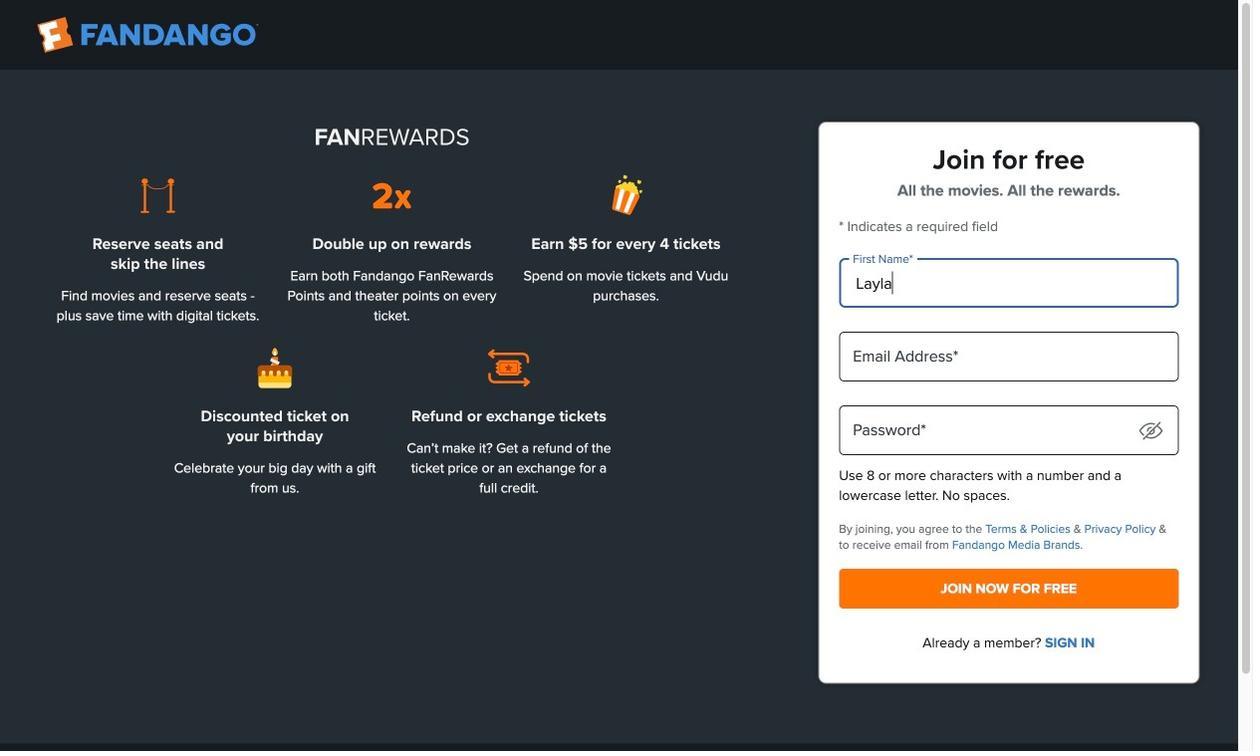 Task type: describe. For each thing, give the bounding box(es) containing it.
2   text field from the top
[[840, 332, 1179, 382]]



Task type: locate. For each thing, give the bounding box(es) containing it.
1 vertical spatial   text field
[[840, 332, 1179, 382]]

  password field
[[840, 406, 1179, 455]]

1   text field from the top
[[840, 258, 1179, 308]]

  text field
[[840, 258, 1179, 308], [840, 332, 1179, 382]]

None submit
[[840, 569, 1179, 609]]

password hide image
[[1140, 422, 1163, 440]]

0 vertical spatial   text field
[[840, 258, 1179, 308]]

fandango home image
[[37, 17, 259, 53]]



Task type: vqa. For each thing, say whether or not it's contained in the screenshot.
  text field at the right
yes



